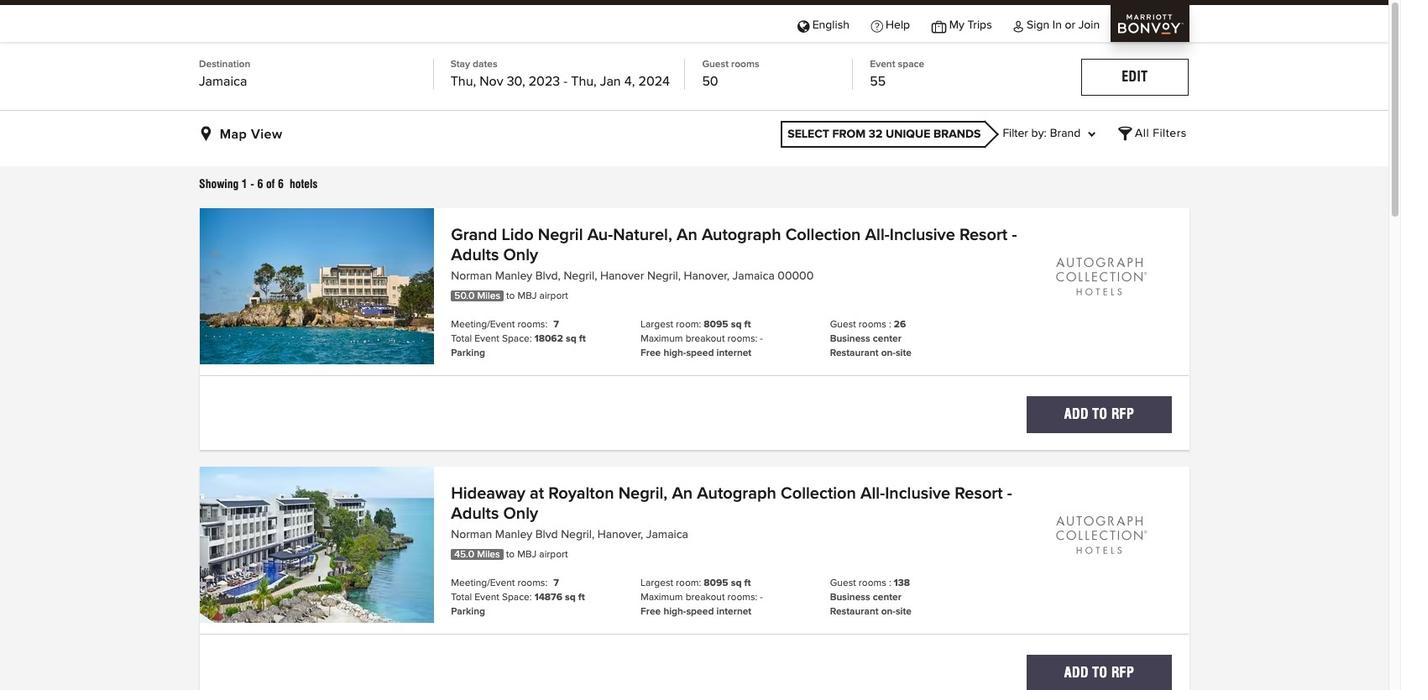 Task type: locate. For each thing, give the bounding box(es) containing it.
guest inside guest rooms : 138 total event space: 14876 sq ft
[[830, 579, 856, 589]]

2 largest from the top
[[641, 579, 673, 589]]

: for inclusive
[[889, 579, 891, 589]]

2 breakout from the top
[[686, 593, 725, 603]]

high- down "guest rooms : 26 total event space: 18062 sq ft"
[[664, 348, 686, 359]]

jamaica link
[[199, 73, 433, 90]]

guest
[[702, 60, 729, 70], [830, 320, 856, 330], [830, 579, 856, 589]]

restaurant
[[830, 348, 879, 359], [830, 607, 879, 618]]

meeting/event
[[451, 320, 515, 330], [451, 579, 515, 589]]

1 maximum breakout rooms: - from the top
[[641, 334, 763, 344]]

2 business from the top
[[830, 593, 871, 603]]

0 vertical spatial restaurant on-site
[[830, 348, 912, 359]]

8095
[[704, 320, 729, 330], [704, 579, 729, 589]]

restaurant on-site down "26"
[[830, 348, 912, 359]]

2 horizontal spatial jamaica
[[733, 270, 775, 282]]

1 vertical spatial meeting/event
[[451, 579, 515, 589]]

largest for naturel,
[[641, 320, 673, 330]]

site down 138
[[896, 607, 912, 618]]

0 vertical spatial largest room: 8095 sq ft
[[641, 320, 751, 330]]

free high-speed internet for autograph
[[641, 607, 752, 618]]

2 maximum from the top
[[641, 593, 683, 603]]

1 restaurant on-site from the top
[[830, 348, 912, 359]]

guest rooms : 26 total event space: 18062 sq ft
[[451, 320, 906, 344]]

:
[[889, 320, 891, 330], [889, 579, 891, 589]]

destination
[[199, 60, 250, 70]]

high- for naturel,
[[664, 348, 686, 359]]

0 vertical spatial maximum breakout rooms: -
[[641, 334, 763, 344]]

2 vertical spatial jamaica
[[646, 529, 689, 541]]

2 8095 from the top
[[704, 579, 729, 589]]

0 vertical spatial manley
[[495, 270, 532, 282]]

2 : from the top
[[889, 579, 891, 589]]

business center parking for an
[[451, 593, 902, 618]]

maximum breakout rooms: - for an
[[641, 334, 763, 344]]

0 vertical spatial autograph
[[702, 227, 781, 244]]

event
[[870, 60, 896, 70], [475, 334, 500, 344], [475, 593, 500, 603]]

speed down guest rooms : 138 total event space: 14876 sq ft
[[686, 607, 714, 618]]

only
[[503, 247, 538, 264], [503, 506, 538, 523]]

on- down 138
[[881, 607, 896, 618]]

1 on- from the top
[[881, 348, 896, 359]]

14876
[[535, 593, 563, 603]]

1 vertical spatial norman
[[451, 529, 492, 541]]

rooms inside "guest rooms : 26 total event space: 18062 sq ft"
[[859, 320, 887, 330]]

1 vertical spatial parking
[[451, 607, 485, 618]]

negril, right blvd,
[[564, 270, 597, 282]]

total down 50.0
[[451, 334, 472, 344]]

sq down grand lido negril au-naturel, an autograph collection all-inclusive resort - adults only norman manley blvd, negril, hanover negril, hanover, jamaica 00000
[[731, 320, 742, 330]]

space: left 18062
[[502, 334, 532, 344]]

meeting/event rooms: 7 for only
[[451, 320, 559, 330]]

0 vertical spatial internet
[[717, 348, 752, 359]]

to mbj airport down blvd,
[[506, 291, 568, 301]]

1 vertical spatial to
[[1093, 665, 1108, 681]]

only down the lido
[[503, 247, 538, 264]]

thu, left jan
[[571, 75, 597, 88]]

0 vertical spatial rooms
[[731, 60, 760, 70]]

1 meeting/event rooms: 7 from the top
[[451, 320, 559, 330]]

0 vertical spatial norman
[[451, 270, 492, 282]]

2 internet from the top
[[717, 607, 752, 618]]

0 vertical spatial 8095
[[704, 320, 729, 330]]

1 vertical spatial free
[[641, 607, 661, 618]]

all filters link
[[1105, 111, 1187, 155]]

1 vertical spatial business
[[830, 593, 871, 603]]

0 vertical spatial room:
[[676, 320, 701, 330]]

jamaica up guest rooms : 138 total event space: 14876 sq ft
[[646, 529, 689, 541]]

50 link
[[702, 73, 852, 90]]

maximum
[[641, 334, 683, 344], [641, 593, 683, 603]]

total inside "guest rooms : 26 total event space: 18062 sq ft"
[[451, 334, 472, 344]]

0 vertical spatial on-
[[881, 348, 896, 359]]

1 manley from the top
[[495, 270, 532, 282]]

1 center from the top
[[873, 334, 902, 344]]

ft right 14876
[[578, 593, 585, 603]]

0 horizontal spatial jamaica
[[199, 75, 247, 88]]

0 vertical spatial free
[[641, 348, 661, 359]]

1 vertical spatial add to rfp
[[1065, 665, 1135, 681]]

free high-speed internet down "guest rooms : 26 total event space: 18062 sq ft"
[[641, 348, 752, 359]]

2 site from the top
[[896, 607, 912, 618]]

rooms:
[[518, 320, 548, 330], [728, 334, 758, 344], [518, 579, 548, 589], [728, 593, 758, 603]]

add
[[1065, 406, 1089, 422], [1065, 665, 1089, 681]]

0 vertical spatial restaurant
[[830, 348, 879, 359]]

norman up 50.0
[[451, 270, 492, 282]]

1 vertical spatial 7
[[554, 579, 559, 589]]

50.0
[[455, 291, 475, 301]]

event down 50.0
[[475, 334, 500, 344]]

6 right of
[[278, 177, 284, 191]]

high- down guest rooms : 138 total event space: 14876 sq ft
[[664, 607, 686, 618]]

1 vertical spatial high-
[[664, 607, 686, 618]]

0 vertical spatial :
[[889, 320, 891, 330]]

english link
[[787, 5, 860, 43]]

rooms up the 50 link on the top right
[[731, 60, 760, 70]]

jamaica
[[199, 75, 247, 88], [733, 270, 775, 282], [646, 529, 689, 541]]

0 vertical spatial largest
[[641, 320, 673, 330]]

0 horizontal spatial thu,
[[451, 75, 476, 88]]

space:
[[502, 334, 532, 344], [502, 593, 532, 603]]

0 vertical spatial meeting/event rooms: 7
[[451, 320, 559, 330]]

largest room: 8095 sq ft down grand lido negril au-naturel, an autograph collection all-inclusive resort - adults only norman manley blvd, negril, hanover negril, hanover, jamaica 00000
[[641, 320, 751, 330]]

1 breakout from the top
[[686, 334, 725, 344]]

1 add to rfp from the top
[[1065, 406, 1135, 422]]

ft inside "guest rooms : 26 total event space: 18062 sq ft"
[[579, 334, 586, 344]]

norman inside hideaway at royalton negril, an autograph collection all-inclusive resort - adults only norman manley blvd negril, hanover, jamaica
[[451, 529, 492, 541]]

2 only from the top
[[503, 506, 538, 523]]

collection inside hideaway at royalton negril, an autograph collection all-inclusive resort - adults only norman manley blvd negril, hanover, jamaica
[[781, 486, 856, 502]]

: for all-
[[889, 320, 891, 330]]

norman
[[451, 270, 492, 282], [451, 529, 492, 541]]

parking down 50.0
[[451, 348, 485, 359]]

0 vertical spatial maximum
[[641, 334, 683, 344]]

1 vertical spatial collection
[[781, 486, 856, 502]]

1 vertical spatial miles
[[477, 550, 500, 560]]

rooms for autograph
[[859, 320, 887, 330]]

0 vertical spatial business center parking
[[451, 334, 902, 359]]

0 vertical spatial meeting/event
[[451, 320, 515, 330]]

adults
[[451, 247, 499, 264], [451, 506, 499, 523]]

guest inside "guest rooms : 26 total event space: 18062 sq ft"
[[830, 320, 856, 330]]

1 internet from the top
[[717, 348, 752, 359]]

1 to from the top
[[1093, 406, 1108, 422]]

select
[[788, 128, 830, 140]]

1 vertical spatial restaurant on-site
[[830, 607, 912, 618]]

0 vertical spatial high-
[[664, 348, 686, 359]]

1 only from the top
[[503, 247, 538, 264]]

1 meeting/event from the top
[[451, 320, 515, 330]]

1 vertical spatial resort
[[955, 486, 1003, 502]]

0 vertical spatial total
[[451, 334, 472, 344]]

hanover,
[[684, 270, 730, 282], [598, 529, 643, 541]]

: inside guest rooms : 138 total event space: 14876 sq ft
[[889, 579, 891, 589]]

2 add to rfp link from the top
[[1027, 655, 1172, 690]]

1 horizontal spatial thu,
[[571, 75, 597, 88]]

space: inside guest rooms : 138 total event space: 14876 sq ft
[[502, 593, 532, 603]]

1 free high-speed internet from the top
[[641, 348, 752, 359]]

miles right 45.0
[[477, 550, 500, 560]]

1 vertical spatial free high-speed internet
[[641, 607, 752, 618]]

center for all-
[[873, 334, 902, 344]]

2 vertical spatial event
[[475, 593, 500, 603]]

1 vertical spatial all-
[[861, 486, 885, 502]]

ft right 18062
[[579, 334, 586, 344]]

2 free high-speed internet from the top
[[641, 607, 752, 618]]

0 vertical spatial an
[[677, 227, 698, 244]]

rooms inside guest rooms : 138 total event space: 14876 sq ft
[[859, 579, 887, 589]]

rfp
[[1112, 406, 1135, 422], [1112, 665, 1135, 681]]

0 vertical spatial business
[[830, 334, 871, 344]]

site
[[896, 348, 912, 359], [896, 607, 912, 618]]

1 vertical spatial only
[[503, 506, 538, 523]]

manley inside hideaway at royalton negril, an autograph collection all-inclusive resort - adults only norman manley blvd negril, hanover, jamaica
[[495, 529, 532, 541]]

1 vertical spatial total
[[451, 593, 472, 603]]

1 vertical spatial jamaica
[[733, 270, 775, 282]]

miles for norman
[[477, 550, 500, 560]]

hanover
[[600, 270, 644, 282]]

edit
[[1122, 69, 1148, 85]]

2 miles from the top
[[477, 550, 500, 560]]

internet
[[717, 348, 752, 359], [717, 607, 752, 618]]

0 horizontal spatial hanover,
[[598, 529, 643, 541]]

1 vertical spatial inclusive
[[885, 486, 951, 502]]

7 for norman
[[554, 579, 559, 589]]

2 free from the top
[[641, 607, 661, 618]]

restaurant on-site
[[830, 348, 912, 359], [830, 607, 912, 618]]

meeting/event rooms: 7 down 45.0 miles to mbj airport at left
[[451, 579, 559, 589]]

sign in or join
[[1027, 19, 1100, 31]]

breakout for an
[[686, 334, 725, 344]]

restaurant on-site down 138
[[830, 607, 912, 618]]

manley inside grand lido negril au-naturel, an autograph collection all-inclusive resort - adults only norman manley blvd, negril, hanover negril, hanover, jamaica 00000
[[495, 270, 532, 282]]

rooms for collection
[[859, 579, 887, 589]]

0 vertical spatial 7
[[554, 320, 559, 330]]

1 vertical spatial restaurant
[[830, 607, 879, 618]]

maximum breakout rooms: - for autograph
[[641, 593, 763, 603]]

sq right 18062
[[566, 334, 577, 344]]

ft down grand lido negril au-naturel, an autograph collection all-inclusive resort - adults only norman manley blvd, negril, hanover negril, hanover, jamaica 00000
[[744, 320, 751, 330]]

add to rfp link for grand lido negril au-naturel, an autograph collection all-inclusive resort - adults only
[[1027, 396, 1172, 434]]

1 vertical spatial breakout
[[686, 593, 725, 603]]

add for grand lido negril au-naturel, an autograph collection all-inclusive resort - adults only
[[1065, 406, 1089, 422]]

map view link
[[199, 111, 285, 156]]

2 center from the top
[[873, 593, 902, 603]]

6 left of
[[257, 177, 263, 191]]

2 add to rfp from the top
[[1065, 665, 1135, 681]]

1 vertical spatial rfp
[[1112, 665, 1135, 681]]

parking
[[451, 348, 485, 359], [451, 607, 485, 618]]

1 parking from the top
[[451, 348, 485, 359]]

0 vertical spatial all-
[[865, 227, 890, 244]]

1 vertical spatial to mbj airport
[[506, 550, 568, 560]]

jamaica inside grand lido negril au-naturel, an autograph collection all-inclusive resort - adults only norman manley blvd, negril, hanover negril, hanover, jamaica 00000
[[733, 270, 775, 282]]

miles
[[477, 291, 500, 301], [477, 550, 500, 560]]

0 vertical spatial to mbj airport
[[506, 291, 568, 301]]

2 high- from the top
[[664, 607, 686, 618]]

only down at
[[503, 506, 538, 523]]

6
[[257, 177, 263, 191], [278, 177, 284, 191]]

au-
[[587, 227, 613, 244]]

speed
[[686, 348, 714, 359], [686, 607, 714, 618]]

event up 55
[[870, 60, 896, 70]]

1 vertical spatial on-
[[881, 607, 896, 618]]

free down guest rooms : 138 total event space: 14876 sq ft
[[641, 607, 661, 618]]

2 room: from the top
[[676, 579, 701, 589]]

1 space: from the top
[[502, 334, 532, 344]]

guest up 50
[[702, 60, 729, 70]]

center down "26"
[[873, 334, 902, 344]]

-
[[564, 75, 568, 88], [250, 177, 254, 191], [1012, 227, 1017, 244], [760, 334, 763, 344], [1007, 486, 1013, 502], [760, 593, 763, 603]]

meeting/event down 50.0
[[451, 320, 515, 330]]

2 parking from the top
[[451, 607, 485, 618]]

total
[[451, 334, 472, 344], [451, 593, 472, 603]]

rfp for grand lido negril au-naturel, an autograph collection all-inclusive resort - adults only
[[1112, 406, 1135, 422]]

hotels
[[290, 177, 318, 191]]

free down "guest rooms : 26 total event space: 18062 sq ft"
[[641, 348, 661, 359]]

an
[[677, 227, 698, 244], [672, 486, 693, 502]]

2 norman from the top
[[451, 529, 492, 541]]

unique
[[886, 128, 931, 140]]

1 vertical spatial meeting/event rooms: 7
[[451, 579, 559, 589]]

55
[[870, 75, 886, 88]]

autograph
[[702, 227, 781, 244], [697, 486, 777, 502]]

maximum for naturel,
[[641, 334, 683, 344]]

globe image
[[798, 19, 810, 31]]

1 vertical spatial an
[[672, 486, 693, 502]]

0 vertical spatial center
[[873, 334, 902, 344]]

meeting/event rooms: 7 down 50.0 miles to mbj airport
[[451, 320, 559, 330]]

2 manley from the top
[[495, 529, 532, 541]]

0 vertical spatial add to rfp link
[[1027, 396, 1172, 434]]

1 vertical spatial rooms
[[859, 320, 887, 330]]

1 vertical spatial speed
[[686, 607, 714, 618]]

space: for norman
[[502, 593, 532, 603]]

1 restaurant from the top
[[830, 348, 879, 359]]

0 vertical spatial collection
[[786, 227, 861, 244]]

filter
[[1003, 128, 1029, 139]]

0 vertical spatial miles
[[477, 291, 500, 301]]

filter by: brand
[[1003, 128, 1081, 139]]

meeting/event down 45.0
[[451, 579, 515, 589]]

1 vertical spatial add to rfp link
[[1027, 655, 1172, 690]]

1 horizontal spatial 6
[[278, 177, 284, 191]]

1 vertical spatial hanover,
[[598, 529, 643, 541]]

business center parking
[[451, 334, 902, 359], [451, 593, 902, 618]]

restaurant for collection
[[830, 348, 879, 359]]

0 vertical spatial guest
[[702, 60, 729, 70]]

miles for only
[[477, 291, 500, 301]]

1 room: from the top
[[676, 320, 701, 330]]

2 adults from the top
[[451, 506, 499, 523]]

2 7 from the top
[[554, 579, 559, 589]]

0 horizontal spatial 6
[[257, 177, 263, 191]]

1 vertical spatial site
[[896, 607, 912, 618]]

2 restaurant from the top
[[830, 607, 879, 618]]

1 vertical spatial event
[[475, 334, 500, 344]]

7 up 14876
[[554, 579, 559, 589]]

0 vertical spatial resort
[[960, 227, 1008, 244]]

hanover, down royalton
[[598, 529, 643, 541]]

0 vertical spatial jamaica
[[199, 75, 247, 88]]

adults down hideaway
[[451, 506, 499, 523]]

7
[[554, 320, 559, 330], [554, 579, 559, 589]]

all-
[[865, 227, 890, 244], [861, 486, 885, 502]]

7 up 18062
[[554, 320, 559, 330]]

sq inside "guest rooms : 26 total event space: 18062 sq ft"
[[566, 334, 577, 344]]

sq right 14876
[[565, 593, 576, 603]]

stay
[[451, 60, 470, 70]]

guest rooms 50
[[702, 60, 760, 88]]

high- for an
[[664, 607, 686, 618]]

center
[[873, 334, 902, 344], [873, 593, 902, 603]]

2 space: from the top
[[502, 593, 532, 603]]

norman up 45.0
[[451, 529, 492, 541]]

manley up 45.0 miles to mbj airport at left
[[495, 529, 532, 541]]

largest room: 8095 sq ft down hideaway at royalton negril, an autograph collection all-inclusive resort - adults only norman manley blvd negril, hanover, jamaica
[[641, 579, 751, 589]]

1 business from the top
[[830, 334, 871, 344]]

largest room: 8095 sq ft for autograph
[[641, 579, 751, 589]]

0 vertical spatial breakout
[[686, 334, 725, 344]]

138
[[894, 579, 910, 589]]

1 largest room: 8095 sq ft from the top
[[641, 320, 751, 330]]

space: left 14876
[[502, 593, 532, 603]]

total inside guest rooms : 138 total event space: 14876 sq ft
[[451, 593, 472, 603]]

1 miles from the top
[[477, 291, 500, 301]]

0 vertical spatial add to rfp
[[1065, 406, 1135, 422]]

1 vertical spatial business center parking
[[451, 593, 902, 618]]

hanover, inside hideaway at royalton negril, an autograph collection all-inclusive resort - adults only norman manley blvd negril, hanover, jamaica
[[598, 529, 643, 541]]

resort
[[960, 227, 1008, 244], [955, 486, 1003, 502]]

help link
[[860, 5, 921, 43]]

grand lido negril au-naturel, an autograph collection all-inclusive resort - adults only image
[[200, 208, 435, 364], [200, 208, 435, 364]]

event inside "guest rooms : 26 total event space: 18062 sq ft"
[[475, 334, 500, 344]]

view
[[251, 128, 283, 141]]

1 total from the top
[[451, 334, 472, 344]]

center down 138
[[873, 593, 902, 603]]

1 largest from the top
[[641, 320, 673, 330]]

0 vertical spatial site
[[896, 348, 912, 359]]

2 meeting/event rooms: 7 from the top
[[451, 579, 559, 589]]

2 on- from the top
[[881, 607, 896, 618]]

1 8095 from the top
[[704, 320, 729, 330]]

parking down 45.0
[[451, 607, 485, 618]]

account image
[[1014, 19, 1024, 31]]

free for an
[[641, 607, 661, 618]]

site for inclusive
[[896, 607, 912, 618]]

event down 45.0 miles to mbj airport at left
[[475, 593, 500, 603]]

: left 138
[[889, 579, 891, 589]]

hanover, down the "grand lido negril au-naturel, an autograph collection all-inclusive resort - adults only" link
[[684, 270, 730, 282]]

room: down grand lido negril au-naturel, an autograph collection all-inclusive resort - adults only norman manley blvd, negril, hanover negril, hanover, jamaica 00000
[[676, 320, 701, 330]]

on- down "26"
[[881, 348, 896, 359]]

guest left "26"
[[830, 320, 856, 330]]

2 total from the top
[[451, 593, 472, 603]]

- inside hideaway at royalton negril, an autograph collection all-inclusive resort - adults only norman manley blvd negril, hanover, jamaica
[[1007, 486, 1013, 502]]

rooms left "26"
[[859, 320, 887, 330]]

1 vertical spatial guest
[[830, 320, 856, 330]]

total down 45.0
[[451, 593, 472, 603]]

1 vertical spatial room:
[[676, 579, 701, 589]]

2 vertical spatial guest
[[830, 579, 856, 589]]

resort inside hideaway at royalton negril, an autograph collection all-inclusive resort - adults only norman manley blvd negril, hanover, jamaica
[[955, 486, 1003, 502]]

2 maximum breakout rooms: - from the top
[[641, 593, 763, 603]]

1 : from the top
[[889, 320, 891, 330]]

2 speed from the top
[[686, 607, 714, 618]]

internet down guest rooms : 138 total event space: 14876 sq ft
[[717, 607, 752, 618]]

1 horizontal spatial jamaica
[[646, 529, 689, 541]]

2 to from the top
[[1093, 665, 1108, 681]]

site down "26"
[[896, 348, 912, 359]]

room:
[[676, 320, 701, 330], [676, 579, 701, 589]]

adults inside hideaway at royalton negril, an autograph collection all-inclusive resort - adults only norman manley blvd negril, hanover, jamaica
[[451, 506, 499, 523]]

free high-speed internet
[[641, 348, 752, 359], [641, 607, 752, 618]]

adults down grand
[[451, 247, 499, 264]]

: left "26"
[[889, 320, 891, 330]]

8095 for an
[[704, 320, 729, 330]]

30,
[[507, 75, 525, 88]]

1 high- from the top
[[664, 348, 686, 359]]

meeting/event for norman
[[451, 579, 515, 589]]

event inside guest rooms : 138 total event space: 14876 sq ft
[[475, 593, 500, 603]]

jamaica inside hideaway at royalton negril, an autograph collection all-inclusive resort - adults only norman manley blvd negril, hanover, jamaica
[[646, 529, 689, 541]]

miles right 50.0
[[477, 291, 500, 301]]

1 add to rfp link from the top
[[1027, 396, 1172, 434]]

1 free from the top
[[641, 348, 661, 359]]

hideaway at royalton negril, an autograph collection all-inclusive resort - adults only image
[[200, 467, 435, 623], [200, 467, 435, 623]]

2 meeting/event from the top
[[451, 579, 515, 589]]

largest room: 8095 sq ft
[[641, 320, 751, 330], [641, 579, 751, 589]]

1 horizontal spatial hanover,
[[684, 270, 730, 282]]

8095 down hideaway at royalton negril, an autograph collection all-inclusive resort - adults only norman manley blvd negril, hanover, jamaica
[[704, 579, 729, 589]]

1 vertical spatial 8095
[[704, 579, 729, 589]]

1 vertical spatial autograph
[[697, 486, 777, 502]]

0 vertical spatial add
[[1065, 406, 1089, 422]]

2 largest room: 8095 sq ft from the top
[[641, 579, 751, 589]]

0 vertical spatial space:
[[502, 334, 532, 344]]

1 rfp from the top
[[1112, 406, 1135, 422]]

0 vertical spatial only
[[503, 247, 538, 264]]

all
[[1135, 128, 1150, 139]]

space: inside "guest rooms : 26 total event space: 18062 sq ft"
[[502, 334, 532, 344]]

8095 for autograph
[[704, 579, 729, 589]]

- inside stay dates thu, nov 30, 2023 - thu, jan 4, 2024
[[564, 75, 568, 88]]

speed down "guest rooms : 26 total event space: 18062 sq ft"
[[686, 348, 714, 359]]

jamaica down the "grand lido negril au-naturel, an autograph collection all-inclusive resort - adults only" link
[[733, 270, 775, 282]]

room: down hideaway at royalton negril, an autograph collection all-inclusive resort - adults only norman manley blvd negril, hanover, jamaica
[[676, 579, 701, 589]]

1 norman from the top
[[451, 270, 492, 282]]

2 rfp from the top
[[1112, 665, 1135, 681]]

by:
[[1032, 128, 1047, 139]]

event for grand lido negril au-naturel, an autograph collection all-inclusive resort - adults only
[[475, 334, 500, 344]]

restaurant on-site for all-
[[830, 607, 912, 618]]

2024
[[639, 75, 670, 88]]

1 7 from the top
[[554, 320, 559, 330]]

1 vertical spatial internet
[[717, 607, 752, 618]]

business
[[830, 334, 871, 344], [830, 593, 871, 603]]

1 speed from the top
[[686, 348, 714, 359]]

to for hideaway at royalton negril, an autograph collection all-inclusive resort - adults only
[[1093, 665, 1108, 681]]

2 add from the top
[[1065, 665, 1089, 681]]

jamaica down "destination"
[[199, 75, 247, 88]]

thu, down stay
[[451, 75, 476, 88]]

1 vertical spatial largest
[[641, 579, 673, 589]]

0 vertical spatial to
[[1093, 406, 1108, 422]]

2 vertical spatial rooms
[[859, 579, 887, 589]]

2 restaurant on-site from the top
[[830, 607, 912, 618]]

0 vertical spatial parking
[[451, 348, 485, 359]]

breakout
[[686, 334, 725, 344], [686, 593, 725, 603]]

autograph inside hideaway at royalton negril, an autograph collection all-inclusive resort - adults only norman manley blvd negril, hanover, jamaica
[[697, 486, 777, 502]]

manley up 50.0 miles to mbj airport
[[495, 270, 532, 282]]

1 add from the top
[[1065, 406, 1089, 422]]

norman inside grand lido negril au-naturel, an autograph collection all-inclusive resort - adults only norman manley blvd, negril, hanover negril, hanover, jamaica 00000
[[451, 270, 492, 282]]

to mbj airport
[[506, 291, 568, 301], [506, 550, 568, 560]]

1 business center parking from the top
[[451, 334, 902, 359]]

0 vertical spatial hanover,
[[684, 270, 730, 282]]

1 maximum from the top
[[641, 334, 683, 344]]

: inside "guest rooms : 26 total event space: 18062 sq ft"
[[889, 320, 891, 330]]

1 vertical spatial add
[[1065, 665, 1089, 681]]

0 vertical spatial event
[[870, 60, 896, 70]]

ft inside guest rooms : 138 total event space: 14876 sq ft
[[578, 593, 585, 603]]

1 site from the top
[[896, 348, 912, 359]]

free high-speed internet down guest rooms : 138 total event space: 14876 sq ft
[[641, 607, 752, 618]]

an inside hideaway at royalton negril, an autograph collection all-inclusive resort - adults only norman manley blvd negril, hanover, jamaica
[[672, 486, 693, 502]]

8095 down grand lido negril au-naturel, an autograph collection all-inclusive resort - adults only norman manley blvd, negril, hanover negril, hanover, jamaica 00000
[[704, 320, 729, 330]]

internet down "guest rooms : 26 total event space: 18062 sq ft"
[[717, 348, 752, 359]]

1 adults from the top
[[451, 247, 499, 264]]

1 vertical spatial :
[[889, 579, 891, 589]]

to mbj airport for norman
[[506, 550, 568, 560]]

nov
[[480, 75, 503, 88]]

1 vertical spatial largest room: 8095 sq ft
[[641, 579, 751, 589]]

guest left 138
[[830, 579, 856, 589]]

largest room: 8095 sq ft for an
[[641, 320, 751, 330]]

to mbj airport down blvd
[[506, 550, 568, 560]]

edit link
[[1081, 59, 1189, 96]]

rooms left 138
[[859, 579, 887, 589]]

50.0 miles to mbj airport
[[455, 291, 568, 301]]

2 business center parking from the top
[[451, 593, 902, 618]]

0 vertical spatial adults
[[451, 247, 499, 264]]

free high-speed internet for an
[[641, 348, 752, 359]]

1 vertical spatial center
[[873, 593, 902, 603]]



Task type: vqa. For each thing, say whether or not it's contained in the screenshot.
the Thu, Nov 30, 2023 - Thu, Jan 4, 2024 link
yes



Task type: describe. For each thing, give the bounding box(es) containing it.
only inside grand lido negril au-naturel, an autograph collection all-inclusive resort - adults only norman manley blvd, negril, hanover negril, hanover, jamaica 00000
[[503, 247, 538, 264]]

add to rfp for hideaway at royalton negril, an autograph collection all-inclusive resort - adults only
[[1065, 665, 1135, 681]]

help image
[[871, 19, 883, 31]]

all- inside hideaway at royalton negril, an autograph collection all-inclusive resort - adults only norman manley blvd negril, hanover, jamaica
[[861, 486, 885, 502]]

00000
[[778, 270, 814, 282]]

royalton
[[549, 486, 614, 502]]

sq inside guest rooms : 138 total event space: 14876 sq ft
[[565, 593, 576, 603]]

business center parking for naturel,
[[451, 334, 902, 359]]

18062
[[535, 334, 563, 344]]

7 for only
[[554, 320, 559, 330]]

or
[[1065, 19, 1076, 31]]

guest rooms : 138 total event space: 14876 sq ft
[[451, 579, 910, 603]]

meeting/event for only
[[451, 320, 515, 330]]

at
[[530, 486, 544, 502]]

naturel,
[[613, 227, 672, 244]]

filters
[[1153, 128, 1187, 139]]

space: for only
[[502, 334, 532, 344]]

parking for norman
[[451, 607, 485, 618]]

grand lido negril au-naturel, an autograph collection all-inclusive resort - adults only link
[[451, 225, 1020, 265]]

sign
[[1027, 19, 1050, 31]]

total for norman
[[451, 593, 472, 603]]

4,
[[625, 75, 635, 88]]

2 thu, from the left
[[571, 75, 597, 88]]

guest inside the guest rooms 50
[[702, 60, 729, 70]]

stay dates thu, nov 30, 2023 - thu, jan 4, 2024
[[451, 60, 670, 88]]

rooms inside the guest rooms 50
[[731, 60, 760, 70]]

50
[[702, 75, 718, 88]]

45.0
[[455, 550, 475, 560]]

room: for an
[[676, 320, 701, 330]]

restaurant on-site for collection
[[830, 348, 912, 359]]

thu, nov 30, 2023 - thu, jan 4, 2024 link
[[451, 73, 685, 90]]

map
[[220, 128, 247, 141]]

resort inside grand lido negril au-naturel, an autograph collection all-inclusive resort - adults only norman manley blvd, negril, hanover negril, hanover, jamaica 00000
[[960, 227, 1008, 244]]

add to rfp for grand lido negril au-naturel, an autograph collection all-inclusive resort - adults only
[[1065, 406, 1135, 422]]

map view
[[220, 128, 283, 141]]

of
[[266, 177, 275, 191]]

add for hideaway at royalton negril, an autograph collection all-inclusive resort - adults only
[[1065, 665, 1089, 681]]

ft down hideaway at royalton negril, an autograph collection all-inclusive resort - adults only norman manley blvd negril, hanover, jamaica
[[744, 579, 751, 589]]

2023
[[529, 75, 560, 88]]

on- for all-
[[881, 348, 896, 359]]

space
[[898, 60, 925, 70]]

filter image
[[1119, 121, 1132, 134]]

on- for inclusive
[[881, 607, 896, 618]]

autograph inside grand lido negril au-naturel, an autograph collection all-inclusive resort - adults only norman manley blvd, negril, hanover negril, hanover, jamaica 00000
[[702, 227, 781, 244]]

hideaway
[[451, 486, 526, 502]]

select from 32 unique brands
[[788, 128, 981, 140]]

1 6 from the left
[[257, 177, 263, 191]]

my
[[950, 19, 965, 31]]

breakout for autograph
[[686, 593, 725, 603]]

inclusive inside grand lido negril au-naturel, an autograph collection all-inclusive resort - adults only norman manley blvd, negril, hanover negril, hanover, jamaica 00000
[[890, 227, 955, 244]]

speed for autograph
[[686, 607, 714, 618]]

map image
[[199, 121, 216, 134]]

parking for only
[[451, 348, 485, 359]]

internet for an
[[717, 348, 752, 359]]

site for all-
[[896, 348, 912, 359]]

event inside event space 55
[[870, 60, 896, 70]]

only inside hideaway at royalton negril, an autograph collection all-inclusive resort - adults only norman manley blvd negril, hanover, jamaica
[[503, 506, 538, 523]]

grand
[[451, 227, 497, 244]]

jamaica inside destination jamaica
[[199, 75, 247, 88]]

business for collection
[[830, 334, 871, 344]]

negril, right royalton
[[619, 486, 668, 502]]

collection inside grand lido negril au-naturel, an autograph collection all-inclusive resort - adults only norman manley blvd, negril, hanover negril, hanover, jamaica 00000
[[786, 227, 861, 244]]

suitcase image
[[932, 19, 946, 31]]

1
[[242, 177, 248, 191]]

help
[[886, 19, 910, 31]]

inclusive inside hideaway at royalton negril, an autograph collection all-inclusive resort - adults only norman manley blvd negril, hanover, jamaica
[[885, 486, 951, 502]]

negril, right hanover
[[647, 270, 681, 282]]

adults inside grand lido negril au-naturel, an autograph collection all-inclusive resort - adults only norman manley blvd, negril, hanover negril, hanover, jamaica 00000
[[451, 247, 499, 264]]

hideaway at royalton negril, an autograph collection all-inclusive resort - adults only link
[[451, 484, 1020, 524]]

from
[[833, 128, 866, 140]]

blvd
[[535, 529, 558, 541]]

maximum for an
[[641, 593, 683, 603]]

speed for an
[[686, 348, 714, 359]]

in
[[1053, 19, 1062, 31]]

sq down hideaway at royalton negril, an autograph collection all-inclusive resort - adults only norman manley blvd negril, hanover, jamaica
[[731, 579, 742, 589]]

blvd,
[[535, 270, 561, 282]]

guest for collection
[[830, 579, 856, 589]]

business for all-
[[830, 593, 871, 603]]

lido
[[502, 227, 534, 244]]

total for only
[[451, 334, 472, 344]]

2 6 from the left
[[278, 177, 284, 191]]

english
[[813, 19, 850, 31]]

negril, right blvd
[[561, 529, 595, 541]]

jan
[[600, 75, 621, 88]]

55 link
[[870, 73, 1021, 90]]

brand
[[1050, 128, 1081, 139]]

rfp for hideaway at royalton negril, an autograph collection all-inclusive resort - adults only
[[1112, 665, 1135, 681]]

to mbj airport for only
[[506, 291, 568, 301]]

showing
[[199, 177, 239, 191]]

showing 1 - 6 of 6 hotels
[[199, 177, 318, 191]]

largest for an
[[641, 579, 673, 589]]

negril
[[538, 227, 583, 244]]

- inside grand lido negril au-naturel, an autograph collection all-inclusive resort - adults only norman manley blvd, negril, hanover negril, hanover, jamaica 00000
[[1012, 227, 1017, 244]]

restaurant for all-
[[830, 607, 879, 618]]

center for inclusive
[[873, 593, 902, 603]]

destination jamaica
[[199, 60, 250, 88]]

hanover, inside grand lido negril au-naturel, an autograph collection all-inclusive resort - adults only norman manley blvd, negril, hanover negril, hanover, jamaica 00000
[[684, 270, 730, 282]]

join
[[1079, 19, 1100, 31]]

all filters
[[1135, 128, 1187, 139]]

my trips link
[[921, 5, 1003, 43]]

room: for autograph
[[676, 579, 701, 589]]

internet for autograph
[[717, 607, 752, 618]]

45.0 miles to mbj airport
[[455, 550, 568, 560]]

hideaway at royalton negril, an autograph collection all-inclusive resort - adults only norman manley blvd negril, hanover, jamaica
[[451, 486, 1013, 541]]

an inside grand lido negril au-naturel, an autograph collection all-inclusive resort - adults only norman manley blvd, negril, hanover negril, hanover, jamaica 00000
[[677, 227, 698, 244]]

free for naturel,
[[641, 348, 661, 359]]

all- inside grand lido negril au-naturel, an autograph collection all-inclusive resort - adults only norman manley blvd, negril, hanover negril, hanover, jamaica 00000
[[865, 227, 890, 244]]

guest for autograph
[[830, 320, 856, 330]]

32
[[869, 128, 883, 140]]

grand lido negril au-naturel, an autograph collection all-inclusive resort - adults only norman manley blvd, negril, hanover negril, hanover, jamaica 00000
[[451, 227, 1017, 282]]

my trips
[[950, 19, 992, 31]]

event space 55
[[870, 60, 925, 88]]

1 thu, from the left
[[451, 75, 476, 88]]

26
[[894, 320, 906, 330]]

dates
[[473, 60, 498, 70]]

to for grand lido negril au-naturel, an autograph collection all-inclusive resort - adults only
[[1093, 406, 1108, 422]]

event for hideaway at royalton negril, an autograph collection all-inclusive resort - adults only
[[475, 593, 500, 603]]

brands
[[934, 128, 981, 140]]

meeting/event rooms: 7 for norman
[[451, 579, 559, 589]]

sign in or join link
[[1003, 5, 1111, 43]]

trips
[[968, 19, 992, 31]]

add to rfp link for hideaway at royalton negril, an autograph collection all-inclusive resort - adults only
[[1027, 655, 1172, 690]]



